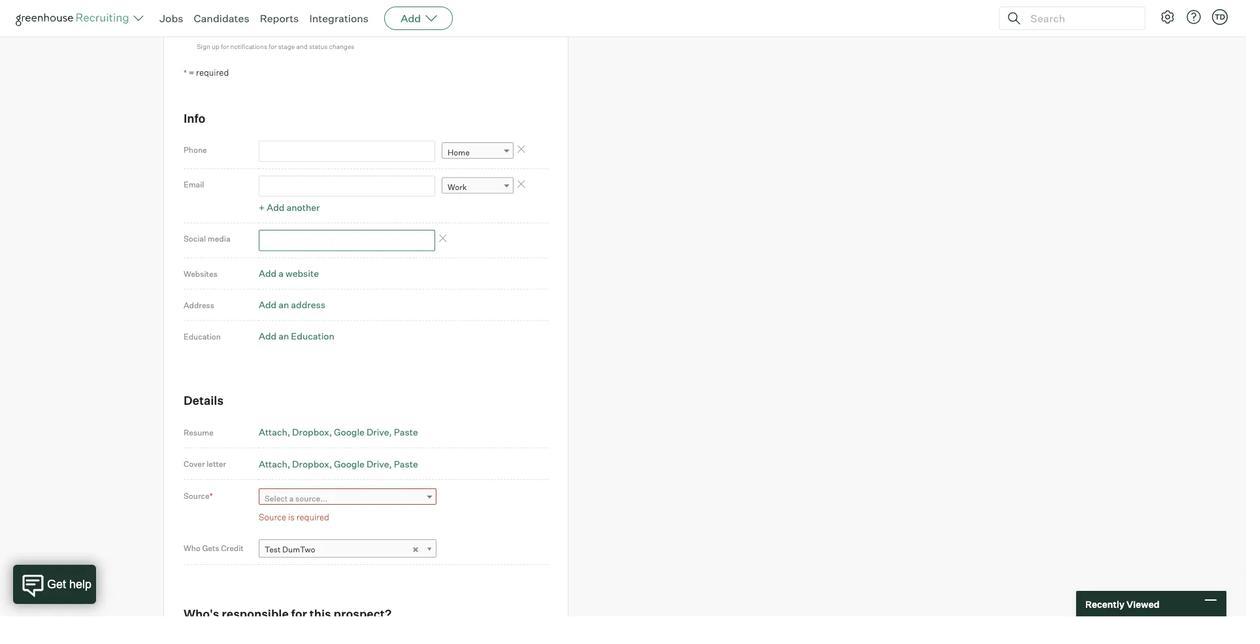 Task type: describe. For each thing, give the bounding box(es) containing it.
notifications
[[230, 42, 267, 51]]

source *
[[184, 491, 213, 501]]

test dumtwo
[[265, 545, 315, 555]]

viewed
[[1127, 599, 1160, 610]]

google for cover letter
[[334, 458, 365, 470]]

1 for from the left
[[221, 42, 229, 51]]

candidates link
[[194, 12, 249, 25]]

0 horizontal spatial education
[[184, 332, 221, 342]]

integrations
[[309, 12, 369, 25]]

paste for cover letter
[[394, 458, 418, 470]]

source is required
[[259, 512, 329, 522]]

info
[[184, 111, 205, 125]]

source...
[[295, 494, 328, 503]]

recently viewed
[[1086, 599, 1160, 610]]

social
[[184, 234, 206, 244]]

a for select
[[289, 494, 294, 503]]

attach for cover letter
[[259, 458, 288, 470]]

select
[[265, 494, 288, 503]]

greenhouse recruiting image
[[16, 10, 133, 26]]

cover
[[184, 459, 205, 469]]

credit
[[221, 543, 244, 553]]

attach link for cover letter
[[259, 458, 290, 470]]

phone
[[184, 145, 207, 154]]

add an address link
[[259, 299, 325, 311]]

2 for from the left
[[269, 42, 277, 51]]

an for address
[[279, 299, 289, 311]]

cover letter
[[184, 459, 226, 469]]

td button
[[1212, 9, 1228, 25]]

stage
[[278, 42, 295, 51]]

status
[[309, 42, 328, 51]]

test dumtwo link
[[259, 540, 437, 559]]

add button
[[384, 7, 453, 30]]

home
[[448, 147, 470, 157]]

integrations link
[[309, 12, 369, 25]]

is
[[288, 512, 295, 522]]

add for add an address
[[259, 299, 277, 311]]

drive for resume
[[367, 427, 389, 438]]

1 vertical spatial *
[[210, 491, 213, 501]]

source for source is required
[[259, 512, 286, 522]]

work
[[448, 182, 467, 192]]

a for add
[[279, 268, 284, 279]]

google for resume
[[334, 427, 365, 438]]

add for add
[[401, 12, 421, 25]]

social media
[[184, 234, 230, 244]]

home link
[[442, 143, 514, 162]]

letter
[[207, 459, 226, 469]]

dumtwo
[[282, 545, 315, 555]]

follow prospect sign up for notifications for stage and status changes
[[197, 26, 354, 51]]

attach dropbox google drive paste for cover letter
[[259, 458, 418, 470]]

recently
[[1086, 599, 1125, 610]]

add an education
[[259, 331, 334, 342]]

paste for resume
[[394, 427, 418, 438]]

reports
[[260, 12, 299, 25]]

+ add another link
[[259, 202, 320, 213]]

jobs link
[[159, 12, 183, 25]]

sign
[[197, 42, 210, 51]]

dropbox link for resume
[[292, 427, 332, 438]]

work link
[[442, 177, 514, 196]]

source for source *
[[184, 491, 210, 501]]

attach link for resume
[[259, 427, 290, 438]]

test
[[265, 545, 281, 555]]

and
[[296, 42, 308, 51]]



Task type: vqa. For each thing, say whether or not it's contained in the screenshot.
1
no



Task type: locate. For each thing, give the bounding box(es) containing it.
select a source...
[[265, 494, 328, 503]]

0 vertical spatial paste
[[394, 427, 418, 438]]

0 vertical spatial google
[[334, 427, 365, 438]]

0 vertical spatial dropbox
[[292, 427, 329, 438]]

gets
[[202, 543, 219, 553]]

0 vertical spatial drive
[[367, 427, 389, 438]]

add a website link
[[259, 268, 319, 279]]

media
[[208, 234, 230, 244]]

1 vertical spatial google drive link
[[334, 458, 392, 470]]

attach link
[[259, 427, 290, 438], [259, 458, 290, 470]]

1 dropbox link from the top
[[292, 427, 332, 438]]

reports link
[[260, 12, 299, 25]]

1 paste link from the top
[[394, 427, 418, 438]]

google drive link
[[334, 427, 392, 438], [334, 458, 392, 470]]

0 vertical spatial source
[[184, 491, 210, 501]]

+
[[259, 202, 265, 213]]

0 vertical spatial attach link
[[259, 427, 290, 438]]

another
[[287, 202, 320, 213]]

2 google drive link from the top
[[334, 458, 392, 470]]

1 vertical spatial attach link
[[259, 458, 290, 470]]

0 vertical spatial dropbox link
[[292, 427, 332, 438]]

1 vertical spatial attach
[[259, 458, 288, 470]]

2 an from the top
[[279, 331, 289, 342]]

add inside 'popup button'
[[401, 12, 421, 25]]

1 horizontal spatial a
[[289, 494, 294, 503]]

add for add a website
[[259, 268, 277, 279]]

resume
[[184, 428, 214, 438]]

a left website
[[279, 268, 284, 279]]

1 vertical spatial dropbox link
[[292, 458, 332, 470]]

2 paste from the top
[[394, 458, 418, 470]]

drive for cover letter
[[367, 458, 389, 470]]

0 vertical spatial paste link
[[394, 427, 418, 438]]

2 attach from the top
[[259, 458, 288, 470]]

dropbox
[[292, 427, 329, 438], [292, 458, 329, 470]]

2 attach link from the top
[[259, 458, 290, 470]]

1 vertical spatial a
[[289, 494, 294, 503]]

an
[[279, 299, 289, 311], [279, 331, 289, 342]]

for
[[221, 42, 229, 51], [269, 42, 277, 51]]

1 attach dropbox google drive paste from the top
[[259, 427, 418, 438]]

who
[[184, 543, 201, 553]]

1 vertical spatial paste link
[[394, 458, 418, 470]]

an left address
[[279, 299, 289, 311]]

Search text field
[[1027, 9, 1133, 28]]

2 paste link from the top
[[394, 458, 418, 470]]

websites
[[184, 269, 218, 279]]

jobs
[[159, 12, 183, 25]]

1 horizontal spatial education
[[291, 331, 334, 342]]

1 vertical spatial an
[[279, 331, 289, 342]]

a
[[279, 268, 284, 279], [289, 494, 294, 503]]

1 vertical spatial attach dropbox google drive paste
[[259, 458, 418, 470]]

website
[[286, 268, 319, 279]]

changes
[[329, 42, 354, 51]]

google drive link for resume
[[334, 427, 392, 438]]

1 vertical spatial source
[[259, 512, 286, 522]]

1 google drive link from the top
[[334, 427, 392, 438]]

1 horizontal spatial *
[[210, 491, 213, 501]]

*
[[184, 68, 187, 77], [210, 491, 213, 501]]

source down "cover"
[[184, 491, 210, 501]]

source left is
[[259, 512, 286, 522]]

0 horizontal spatial for
[[221, 42, 229, 51]]

attach
[[259, 427, 288, 438], [259, 458, 288, 470]]

0 vertical spatial required
[[196, 67, 229, 77]]

prospect
[[224, 26, 257, 36]]

1 attach link from the top
[[259, 427, 290, 438]]

* left = at the top left of page
[[184, 68, 187, 77]]

google
[[334, 427, 365, 438], [334, 458, 365, 470]]

education
[[291, 331, 334, 342], [184, 332, 221, 342]]

paste link for resume
[[394, 427, 418, 438]]

add for add an education
[[259, 331, 277, 342]]

dropbox link
[[292, 427, 332, 438], [292, 458, 332, 470]]

dropbox for cover letter
[[292, 458, 329, 470]]

1 dropbox from the top
[[292, 427, 329, 438]]

attach dropbox google drive paste for resume
[[259, 427, 418, 438]]

1 paste from the top
[[394, 427, 418, 438]]

dropbox for resume
[[292, 427, 329, 438]]

an for education
[[279, 331, 289, 342]]

source
[[184, 491, 210, 501], [259, 512, 286, 522]]

2 dropbox link from the top
[[292, 458, 332, 470]]

* = required
[[184, 67, 229, 77]]

configure image
[[1160, 9, 1176, 25]]

0 vertical spatial attach
[[259, 427, 288, 438]]

address
[[291, 299, 325, 311]]

an down add an address
[[279, 331, 289, 342]]

0 horizontal spatial source
[[184, 491, 210, 501]]

1 horizontal spatial required
[[296, 512, 329, 522]]

select a source... link
[[259, 489, 437, 508]]

for left stage
[[269, 42, 277, 51]]

0 horizontal spatial required
[[196, 67, 229, 77]]

0 horizontal spatial a
[[279, 268, 284, 279]]

required for * = required
[[196, 67, 229, 77]]

dropbox link for cover letter
[[292, 458, 332, 470]]

1 drive from the top
[[367, 427, 389, 438]]

1 horizontal spatial source
[[259, 512, 286, 522]]

1 vertical spatial google
[[334, 458, 365, 470]]

+ add another
[[259, 202, 320, 213]]

0 vertical spatial an
[[279, 299, 289, 311]]

1 vertical spatial required
[[296, 512, 329, 522]]

2 attach dropbox google drive paste from the top
[[259, 458, 418, 470]]

0 vertical spatial *
[[184, 68, 187, 77]]

follow
[[198, 26, 222, 36]]

1 vertical spatial drive
[[367, 458, 389, 470]]

0 vertical spatial attach dropbox google drive paste
[[259, 427, 418, 438]]

add an address
[[259, 299, 325, 311]]

None text field
[[184, 0, 407, 9], [259, 141, 435, 162], [259, 176, 435, 197], [259, 230, 435, 251], [184, 0, 407, 9], [259, 141, 435, 162], [259, 176, 435, 197], [259, 230, 435, 251]]

0 vertical spatial google drive link
[[334, 427, 392, 438]]

add
[[401, 12, 421, 25], [267, 202, 285, 213], [259, 268, 277, 279], [259, 299, 277, 311], [259, 331, 277, 342]]

* inside * = required
[[184, 68, 187, 77]]

required for source is required
[[296, 512, 329, 522]]

google drive link for cover letter
[[334, 458, 392, 470]]

1 attach from the top
[[259, 427, 288, 438]]

a right select at the left of page
[[289, 494, 294, 503]]

paste
[[394, 427, 418, 438], [394, 458, 418, 470]]

0 vertical spatial a
[[279, 268, 284, 279]]

required down source...
[[296, 512, 329, 522]]

2 drive from the top
[[367, 458, 389, 470]]

paste link
[[394, 427, 418, 438], [394, 458, 418, 470]]

for right up
[[221, 42, 229, 51]]

email
[[184, 180, 204, 189]]

address
[[184, 300, 214, 310]]

add an education link
[[259, 331, 334, 342]]

1 horizontal spatial for
[[269, 42, 277, 51]]

required
[[196, 67, 229, 77], [296, 512, 329, 522]]

add a website
[[259, 268, 319, 279]]

attach dropbox google drive paste
[[259, 427, 418, 438], [259, 458, 418, 470]]

2 google from the top
[[334, 458, 365, 470]]

0 horizontal spatial *
[[184, 68, 187, 77]]

1 vertical spatial dropbox
[[292, 458, 329, 470]]

td button
[[1210, 7, 1231, 27]]

up
[[212, 42, 220, 51]]

1 vertical spatial paste
[[394, 458, 418, 470]]

2 dropbox from the top
[[292, 458, 329, 470]]

who gets credit
[[184, 543, 244, 553]]

attach for resume
[[259, 427, 288, 438]]

paste link for cover letter
[[394, 458, 418, 470]]

required right = at the top left of page
[[196, 67, 229, 77]]

details
[[184, 393, 224, 408]]

drive
[[367, 427, 389, 438], [367, 458, 389, 470]]

* down letter at the bottom left
[[210, 491, 213, 501]]

1 google from the top
[[334, 427, 365, 438]]

1 an from the top
[[279, 299, 289, 311]]

candidates
[[194, 12, 249, 25]]

=
[[189, 67, 194, 77]]

td
[[1215, 12, 1225, 21]]



